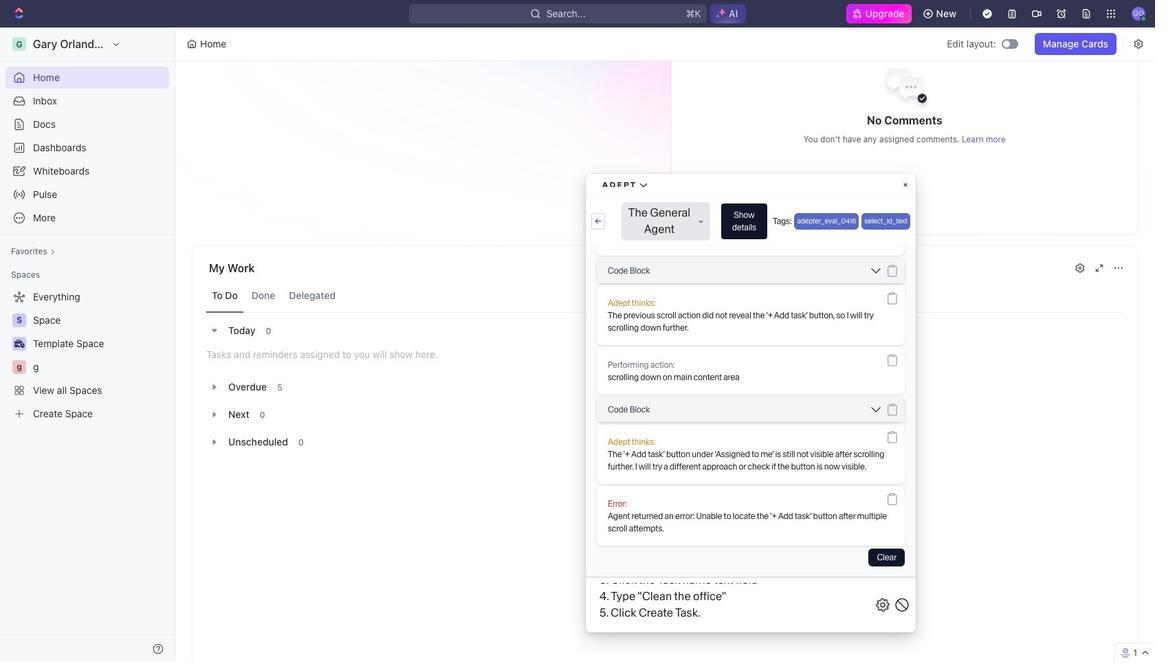 Task type: describe. For each thing, give the bounding box(es) containing it.
gary orlando's workspace, , element
[[12, 37, 26, 51]]



Task type: locate. For each thing, give the bounding box(es) containing it.
tree
[[6, 286, 169, 425]]

business time image
[[14, 340, 24, 348]]

tree inside sidebar navigation
[[6, 286, 169, 425]]

sidebar navigation
[[0, 28, 178, 662]]

tab list
[[206, 279, 1124, 313]]

space, , element
[[12, 314, 26, 327]]

g, , element
[[12, 360, 26, 374]]



Task type: vqa. For each thing, say whether or not it's contained in the screenshot.
due for 2
no



